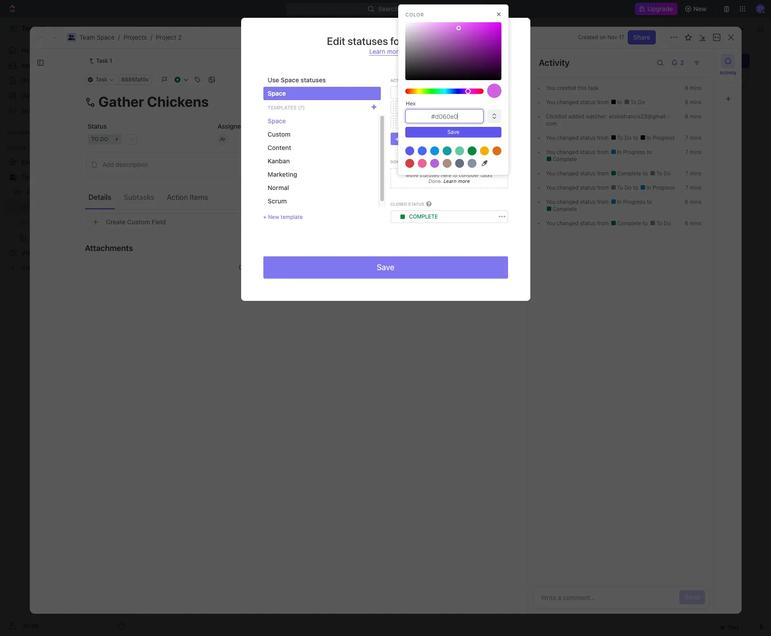 Task type: vqa. For each thing, say whether or not it's contained in the screenshot.


Task type: describe. For each thing, give the bounding box(es) containing it.
4 status from the top
[[580, 170, 596, 177]]

list link
[[198, 80, 211, 92]]

user group image
[[9, 175, 16, 180]]

space down edit task name text field
[[268, 117, 286, 125]]

3 changed from the top
[[557, 149, 579, 155]]

8686faf0v
[[121, 76, 149, 83]]

for
[[391, 35, 403, 47]]

0 horizontal spatial statuses
[[301, 76, 326, 84]]

1 button
[[200, 170, 213, 179]]

+ add status
[[396, 135, 433, 143]]

0 vertical spatial add task button
[[702, 54, 740, 68]]

1 from from the top
[[597, 99, 609, 106]]

projects inside tree
[[27, 188, 50, 196]]

1 you from the top
[[546, 85, 555, 91]]

for review
[[409, 119, 442, 125]]

send
[[685, 593, 700, 601]]

Edit task name text field
[[85, 93, 468, 110]]

color
[[406, 11, 424, 17]]

8 you from the top
[[546, 220, 555, 227]]

scrum
[[268, 197, 287, 205]]

description
[[116, 161, 148, 168]]

4 mins from the top
[[690, 134, 702, 141]]

6 mins for in progress
[[685, 199, 702, 205]]

0 horizontal spatial share button
[[628, 30, 656, 45]]

team inside tree
[[21, 173, 37, 181]]

⌘k
[[472, 5, 482, 12]]

8686faf0v button
[[118, 74, 152, 85]]

4 7 mins from the top
[[685, 184, 702, 191]]

statuses for move
[[420, 172, 440, 178]]

on
[[600, 34, 606, 41]]

more inside edit statuses for projects learn more
[[387, 48, 402, 55]]

4 changed status from from the top
[[555, 170, 610, 177]]

items
[[190, 193, 208, 201]]

nov
[[608, 34, 618, 41]]

for
[[409, 119, 420, 125]]

+ for + add status
[[396, 135, 399, 143]]

added watcher:
[[567, 113, 609, 120]]

2 from from the top
[[597, 134, 609, 141]]

1 vertical spatial user group image
[[68, 35, 75, 40]]

6 changed from the top
[[557, 199, 579, 205]]

favorites
[[7, 129, 31, 136]]

share for rightmost share button
[[664, 24, 681, 32]]

this
[[578, 85, 587, 91]]

5 from from the top
[[597, 184, 609, 191]]

2 status from the top
[[580, 134, 596, 141]]

Search tasks... text field
[[661, 101, 750, 114]]

task right assigned on the left of the page
[[251, 126, 263, 132]]

details button
[[85, 189, 115, 205]]

favorites button
[[4, 127, 34, 138]]

task sidebar content section
[[528, 49, 715, 614]]

statuses for edit
[[348, 35, 388, 47]]

6 from from the top
[[597, 199, 609, 205]]

team space link for user group image
[[21, 170, 127, 184]]

edit statuses for projects learn more
[[327, 35, 444, 55]]

2 7 from the top
[[685, 149, 689, 155]]

space up project 2 "link" at the top of the page
[[167, 24, 185, 32]]

3 7 mins from the top
[[685, 170, 702, 177]]

action items
[[167, 193, 208, 201]]

space right 'use'
[[281, 76, 299, 84]]

field
[[152, 218, 166, 226]]

subtasks button
[[120, 189, 158, 205]]

+ new template
[[263, 214, 303, 220]]

6 status from the top
[[580, 199, 596, 205]]

home link
[[4, 43, 129, 57]]

attachments
[[85, 243, 133, 253]]

5 changed status from from the top
[[555, 184, 610, 191]]

dashboards link
[[4, 89, 129, 103]]

space down 'use'
[[268, 89, 286, 97]]

2 changed status from from the top
[[555, 134, 610, 141]]

invite
[[23, 622, 39, 629]]

0 vertical spatial status
[[88, 122, 107, 130]]

0 horizontal spatial add task
[[239, 126, 263, 132]]

docs
[[21, 77, 36, 84]]

task left 1 button
[[179, 170, 193, 178]]

8 for added watcher:
[[685, 113, 689, 120]]

6 for in progress
[[685, 199, 689, 205]]

2 vertical spatial 2
[[192, 211, 196, 217]]

assigned
[[218, 122, 245, 130]]

attachments button
[[85, 237, 468, 259]]

8 mins for added watcher:
[[685, 113, 702, 120]]

assignees
[[371, 104, 397, 111]]

consider
[[459, 172, 479, 178]]

7 you from the top
[[546, 199, 555, 205]]

task
[[588, 85, 599, 91]]

watcher:
[[586, 113, 608, 120]]

docs link
[[4, 73, 129, 88]]

hide button
[[459, 102, 478, 113]]

space inside sidebar navigation
[[39, 173, 56, 181]]

custom inside "button"
[[127, 218, 150, 226]]

list
[[200, 82, 211, 90]]

17
[[619, 34, 625, 41]]

status inside dialog
[[414, 135, 433, 143]]

content
[[268, 144, 291, 151]]

8 mins for changed status from
[[685, 99, 702, 106]]

eloisefrancis23@gmail.
[[609, 113, 670, 120]]

table
[[270, 82, 286, 90]]

to do inside 'edit statuses for projects' dialog
[[409, 89, 426, 96]]

1 vertical spatial 2
[[195, 170, 198, 178]]

task 2
[[179, 170, 198, 178]]

done.
[[429, 178, 442, 184]]

action items button
[[163, 189, 212, 205]]

automations
[[695, 24, 732, 32]]

3 from from the top
[[597, 149, 609, 155]]

upgrade link
[[635, 3, 678, 15]]

color options list
[[404, 145, 504, 170]]

here inside move statuses here to consider tasks done.
[[441, 172, 452, 178]]

assigned to
[[218, 122, 252, 130]]

normal
[[268, 184, 289, 191]]

complete
[[409, 213, 438, 220]]

use space statuses
[[268, 76, 326, 84]]

move statuses here to consider tasks done.
[[406, 172, 493, 184]]

1 changed status from from the top
[[555, 99, 610, 106]]

you created this task
[[546, 85, 599, 91]]

1 vertical spatial add task button
[[228, 124, 266, 134]]

6 changed status from from the top
[[555, 199, 610, 205]]

2 changed from the top
[[557, 134, 579, 141]]

2 horizontal spatial projects link
[[192, 23, 229, 34]]

task 1 link
[[85, 56, 116, 66]]

hex
[[406, 100, 416, 107]]

3 you from the top
[[546, 134, 555, 141]]

1 8 mins from the top
[[685, 85, 702, 91]]

upgrade
[[648, 5, 673, 12]]

search...
[[378, 5, 404, 12]]

eloisefrancis23@gmail. com
[[546, 113, 670, 127]]

action
[[167, 193, 188, 201]]

+ for + new template
[[263, 214, 267, 220]]

tree inside sidebar navigation
[[4, 155, 129, 275]]

add description button
[[88, 158, 465, 172]]

7 from from the top
[[597, 220, 609, 227]]



Task type: locate. For each thing, give the bounding box(es) containing it.
edit statuses for projects dialog
[[241, 18, 530, 301]]

2 right project
[[178, 33, 182, 41]]

spaces
[[7, 144, 26, 151]]

0 vertical spatial 6
[[685, 199, 689, 205]]

1 horizontal spatial here
[[441, 172, 452, 178]]

0 vertical spatial new
[[694, 5, 707, 12]]

created
[[579, 34, 599, 41]]

1 vertical spatial activity
[[720, 70, 737, 75]]

board link
[[164, 80, 184, 92]]

created on nov 17
[[579, 34, 625, 41]]

0 horizontal spatial +
[[263, 214, 267, 220]]

4 changed from the top
[[557, 170, 579, 177]]

share
[[664, 24, 681, 32], [634, 33, 651, 41]]

progress inside 'edit statuses for projects' dialog
[[416, 104, 445, 111]]

0 vertical spatial learn more link
[[370, 48, 402, 56]]

home
[[21, 46, 38, 54]]

1 horizontal spatial activity
[[720, 70, 737, 75]]

0 horizontal spatial add task button
[[228, 124, 266, 134]]

0 vertical spatial 6 mins
[[685, 199, 702, 205]]

1 vertical spatial new
[[268, 214, 279, 220]]

share button down upgrade
[[659, 21, 687, 36]]

added
[[569, 113, 584, 120]]

gantt link
[[301, 80, 319, 92]]

1 vertical spatial here
[[277, 264, 289, 271]]

hide
[[462, 104, 474, 111]]

1 vertical spatial 6 mins
[[685, 220, 702, 227]]

1 horizontal spatial more
[[458, 178, 470, 184]]

learn more link down for
[[370, 48, 402, 56]]

7
[[685, 134, 689, 141], [685, 149, 689, 155], [685, 170, 689, 177], [685, 184, 689, 191]]

learn more link down consider
[[442, 178, 470, 184]]

task down "team space / projects / project 2"
[[96, 57, 108, 64]]

here right the 'files'
[[277, 264, 289, 271]]

1 changed from the top
[[557, 99, 579, 106]]

gantt
[[302, 82, 319, 90]]

custom up content
[[268, 130, 291, 138]]

do
[[418, 89, 426, 96], [638, 99, 645, 106], [625, 134, 632, 141], [664, 170, 671, 177], [625, 184, 632, 191], [174, 211, 182, 217], [664, 220, 671, 227]]

progress
[[416, 104, 445, 111], [653, 134, 675, 141], [623, 149, 646, 155], [653, 184, 675, 191], [623, 199, 646, 205]]

3 8 from the top
[[685, 113, 689, 120]]

3 7 from the top
[[685, 170, 689, 177]]

project
[[156, 33, 176, 41]]

task up customize
[[721, 57, 734, 65]]

in progress inside 'edit statuses for projects' dialog
[[409, 104, 445, 111]]

0 vertical spatial 1
[[110, 57, 112, 64]]

4 you from the top
[[546, 149, 555, 155]]

move
[[406, 172, 419, 178]]

create
[[106, 218, 126, 226]]

subtasks
[[124, 193, 154, 201]]

customize button
[[684, 80, 730, 92]]

3 8 mins from the top
[[685, 113, 702, 120]]

learn more link
[[370, 48, 402, 56], [442, 178, 470, 184]]

1 horizontal spatial projects link
[[124, 33, 147, 41]]

1 horizontal spatial status
[[414, 135, 433, 143]]

2 8 mins from the top
[[685, 99, 702, 106]]

send button
[[680, 590, 705, 605]]

drop
[[239, 264, 251, 271]]

inbox
[[21, 61, 37, 69]]

task
[[721, 57, 734, 65], [96, 57, 108, 64], [251, 126, 263, 132], [179, 170, 193, 178]]

1 horizontal spatial +
[[396, 135, 399, 143]]

custom inside 'edit statuses for projects' dialog
[[268, 130, 291, 138]]

activity up created
[[539, 57, 570, 68]]

0 vertical spatial team
[[150, 24, 165, 32]]

1 horizontal spatial new
[[694, 5, 707, 12]]

tasks
[[481, 172, 493, 178]]

status down dashboards link
[[88, 122, 107, 130]]

5 you from the top
[[546, 170, 555, 177]]

0 horizontal spatial team
[[21, 173, 37, 181]]

calendar link
[[225, 80, 254, 92]]

assignees button
[[360, 102, 401, 113]]

use
[[268, 76, 279, 84]]

statuses left for
[[348, 35, 388, 47]]

from
[[597, 99, 609, 106], [597, 134, 609, 141], [597, 149, 609, 155], [597, 170, 609, 177], [597, 184, 609, 191], [597, 199, 609, 205], [597, 220, 609, 227]]

add
[[707, 57, 719, 65], [239, 126, 249, 132], [401, 135, 413, 143], [102, 161, 114, 168]]

template
[[281, 214, 303, 220]]

add task button up customize
[[702, 54, 740, 68]]

add task
[[707, 57, 734, 65], [239, 126, 263, 132]]

3 mins from the top
[[690, 113, 702, 120]]

edit
[[327, 35, 346, 47]]

7 status from the top
[[580, 220, 596, 227]]

1 7 from the top
[[685, 134, 689, 141]]

1 vertical spatial team
[[79, 33, 95, 41]]

team space link for bottommost user group icon
[[79, 33, 115, 41]]

1 horizontal spatial user group image
[[141, 26, 147, 31]]

0 horizontal spatial here
[[277, 264, 289, 271]]

task inside 'link'
[[96, 57, 108, 64]]

share down upgrade
[[664, 24, 681, 32]]

4 from from the top
[[597, 170, 609, 177]]

statuses inside move statuses here to consider tasks done.
[[420, 172, 440, 178]]

here
[[441, 172, 452, 178], [277, 264, 289, 271]]

team up project
[[150, 24, 165, 32]]

here up 'learn more' on the right of page
[[441, 172, 452, 178]]

1 vertical spatial 1
[[209, 171, 211, 177]]

create custom field button
[[85, 213, 468, 231]]

2 vertical spatial team
[[21, 173, 37, 181]]

share button right the 17
[[628, 30, 656, 45]]

projects inside edit statuses for projects learn more
[[406, 35, 444, 47]]

mins
[[690, 85, 702, 91], [690, 99, 702, 106], [690, 113, 702, 120], [690, 134, 702, 141], [690, 149, 702, 155], [690, 170, 702, 177], [690, 184, 702, 191], [690, 199, 702, 205], [690, 220, 702, 227]]

0 vertical spatial more
[[387, 48, 402, 55]]

statuses inside edit statuses for projects learn more
[[348, 35, 388, 47]]

status down for review
[[414, 135, 433, 143]]

projects
[[203, 24, 227, 32], [124, 33, 147, 41], [406, 35, 444, 47], [27, 188, 50, 196]]

0 horizontal spatial learn more link
[[370, 48, 402, 56]]

new inside button
[[694, 5, 707, 12]]

share right the 17
[[634, 33, 651, 41]]

2 6 from the top
[[685, 220, 689, 227]]

1 vertical spatial 8 mins
[[685, 99, 702, 106]]

0 vertical spatial 8
[[685, 85, 689, 91]]

1 inside button
[[209, 171, 211, 177]]

1 vertical spatial custom
[[127, 218, 150, 226]]

/
[[189, 24, 191, 32], [231, 24, 233, 32], [118, 33, 120, 41], [151, 33, 152, 41]]

1 vertical spatial status
[[414, 135, 433, 143]]

1 horizontal spatial statuses
[[348, 35, 388, 47]]

0 horizontal spatial projects link
[[27, 185, 104, 199]]

user group image up "team space / projects / project 2"
[[141, 26, 147, 31]]

1 horizontal spatial 1
[[209, 171, 211, 177]]

learn inside edit statuses for projects learn more
[[370, 48, 386, 55]]

tree containing team space
[[4, 155, 129, 275]]

1 vertical spatial learn
[[444, 178, 457, 184]]

1 inside 'link'
[[110, 57, 112, 64]]

0 vertical spatial statuses
[[348, 35, 388, 47]]

to
[[409, 89, 417, 96], [617, 99, 624, 106], [631, 99, 637, 106], [247, 122, 252, 130], [617, 134, 623, 141], [633, 134, 640, 141], [647, 149, 652, 155], [643, 170, 650, 177], [656, 170, 662, 177], [453, 172, 458, 178], [617, 184, 623, 191], [633, 184, 640, 191], [647, 199, 652, 205], [165, 211, 173, 217], [643, 220, 650, 227], [656, 220, 662, 227], [290, 264, 295, 271]]

1 vertical spatial team space
[[21, 173, 56, 181]]

clickbot
[[546, 113, 567, 120]]

add task down edit task name text field
[[239, 126, 263, 132]]

dropdown menu image
[[400, 120, 405, 124]]

1 vertical spatial +
[[263, 214, 267, 220]]

0 vertical spatial activity
[[539, 57, 570, 68]]

add task up customize
[[707, 57, 734, 65]]

1 horizontal spatial team space
[[150, 24, 185, 32]]

custom
[[268, 130, 291, 138], [127, 218, 150, 226]]

projects link
[[192, 23, 229, 34], [124, 33, 147, 41], [27, 185, 104, 199]]

1 vertical spatial share
[[634, 33, 651, 41]]

do inside 'edit statuses for projects' dialog
[[418, 89, 426, 96]]

com
[[546, 113, 670, 127]]

status
[[88, 122, 107, 130], [414, 135, 433, 143]]

6 mins for complete
[[685, 220, 702, 227]]

in inside 'edit statuses for projects' dialog
[[409, 104, 415, 111]]

inbox link
[[4, 58, 129, 73]]

0 vertical spatial share
[[664, 24, 681, 32]]

2 horizontal spatial statuses
[[420, 172, 440, 178]]

0 horizontal spatial new
[[268, 214, 279, 220]]

1 vertical spatial statuses
[[301, 76, 326, 84]]

None field
[[406, 109, 484, 123]]

2 mins from the top
[[690, 99, 702, 106]]

created
[[557, 85, 576, 91]]

0 vertical spatial custom
[[268, 130, 291, 138]]

9 mins from the top
[[690, 220, 702, 227]]

custom left field
[[127, 218, 150, 226]]

7 changed from the top
[[557, 220, 579, 227]]

1 horizontal spatial team
[[79, 33, 95, 41]]

0 horizontal spatial user group image
[[68, 35, 75, 40]]

to inside move statuses here to consider tasks done.
[[453, 172, 458, 178]]

1 horizontal spatial share button
[[659, 21, 687, 36]]

add left description
[[102, 161, 114, 168]]

1 horizontal spatial share
[[664, 24, 681, 32]]

2 left 1 button
[[195, 170, 198, 178]]

7 changed status from from the top
[[555, 220, 610, 227]]

2 vertical spatial 8 mins
[[685, 113, 702, 120]]

add task button
[[702, 54, 740, 68], [228, 124, 266, 134]]

add inside 'edit statuses for projects' dialog
[[401, 135, 413, 143]]

6 for complete
[[685, 220, 689, 227]]

1 horizontal spatial add task
[[707, 57, 734, 65]]

5 status from the top
[[580, 184, 596, 191]]

0 horizontal spatial 1
[[110, 57, 112, 64]]

0 vertical spatial user group image
[[141, 26, 147, 31]]

new down scrum in the left of the page
[[268, 214, 279, 220]]

1 8 from the top
[[685, 85, 689, 91]]

project 2 link
[[156, 33, 182, 41]]

task 1
[[96, 57, 112, 64]]

team space right user group image
[[21, 173, 56, 181]]

add task button down edit task name text field
[[228, 124, 266, 134]]

0 vertical spatial learn
[[370, 48, 386, 55]]

2 vertical spatial statuses
[[420, 172, 440, 178]]

kanban
[[268, 157, 290, 165]]

2 you from the top
[[546, 99, 555, 106]]

1 vertical spatial 6
[[685, 220, 689, 227]]

create custom field
[[106, 218, 166, 226]]

2
[[178, 33, 182, 41], [195, 170, 198, 178], [192, 211, 196, 217]]

activity
[[539, 57, 570, 68], [720, 70, 737, 75]]

6 mins from the top
[[690, 170, 702, 177]]

1 mins from the top
[[690, 85, 702, 91]]

statuses right table
[[301, 76, 326, 84]]

8 for changed status from
[[685, 99, 689, 106]]

details
[[89, 193, 111, 201]]

customize
[[696, 82, 727, 90]]

team right user group image
[[21, 173, 37, 181]]

0 horizontal spatial activity
[[539, 57, 570, 68]]

add down dropdown menu image
[[401, 135, 413, 143]]

0 horizontal spatial custom
[[127, 218, 150, 226]]

2 vertical spatial 8
[[685, 113, 689, 120]]

complete
[[551, 156, 577, 163], [616, 170, 643, 177], [551, 206, 577, 212], [616, 220, 643, 227]]

6 mins
[[685, 199, 702, 205], [685, 220, 702, 227]]

5 changed from the top
[[557, 184, 579, 191]]

sidebar navigation
[[0, 18, 133, 636]]

2 6 mins from the top
[[685, 220, 702, 227]]

3 status from the top
[[580, 149, 596, 155]]

7 mins from the top
[[690, 184, 702, 191]]

0 vertical spatial +
[[396, 135, 399, 143]]

0 vertical spatial here
[[441, 172, 452, 178]]

more down for
[[387, 48, 402, 55]]

save
[[448, 129, 460, 135]]

more
[[387, 48, 402, 55], [458, 178, 470, 184]]

1 right task 2
[[209, 171, 211, 177]]

1 6 mins from the top
[[685, 199, 702, 205]]

8 mins from the top
[[690, 199, 702, 205]]

activity inside task sidebar content section
[[539, 57, 570, 68]]

3 changed status from from the top
[[555, 149, 610, 155]]

0 horizontal spatial more
[[387, 48, 402, 55]]

calendar
[[227, 82, 254, 90]]

more down consider
[[458, 178, 470, 184]]

share for left share button
[[634, 33, 651, 41]]

0 vertical spatial 8 mins
[[685, 85, 702, 91]]

1 vertical spatial more
[[458, 178, 470, 184]]

new button
[[681, 2, 712, 16]]

2 down items
[[192, 211, 196, 217]]

1 down "team space / projects / project 2"
[[110, 57, 112, 64]]

task sidebar navigation tab list
[[719, 54, 738, 106]]

add description
[[102, 161, 148, 168]]

4 7 from the top
[[685, 184, 689, 191]]

review
[[422, 119, 442, 125]]

1
[[110, 57, 112, 64], [209, 171, 211, 177]]

tree
[[4, 155, 129, 275]]

1 horizontal spatial learn more link
[[442, 178, 470, 184]]

learn
[[370, 48, 386, 55], [444, 178, 457, 184]]

board
[[166, 82, 184, 90]]

1 horizontal spatial add task button
[[702, 54, 740, 68]]

marketing
[[268, 171, 297, 178]]

6 you from the top
[[546, 184, 555, 191]]

1 horizontal spatial custom
[[268, 130, 291, 138]]

team space up project
[[150, 24, 185, 32]]

1 6 from the top
[[685, 199, 689, 205]]

user group image up home 'link'
[[68, 35, 75, 40]]

0 horizontal spatial status
[[88, 122, 107, 130]]

1 horizontal spatial learn
[[444, 178, 457, 184]]

files
[[265, 264, 276, 271]]

team space / projects / project 2
[[79, 33, 182, 41]]

new up automations
[[694, 5, 707, 12]]

0 vertical spatial 2
[[178, 33, 182, 41]]

space up task 1 on the left
[[97, 33, 115, 41]]

0 horizontal spatial learn
[[370, 48, 386, 55]]

2 horizontal spatial team
[[150, 24, 165, 32]]

8
[[685, 85, 689, 91], [685, 99, 689, 106], [685, 113, 689, 120]]

activity up customize
[[720, 70, 737, 75]]

5 mins from the top
[[690, 149, 702, 155]]

space right user group image
[[39, 173, 56, 181]]

team space inside team space link
[[21, 173, 56, 181]]

1 status from the top
[[580, 99, 596, 106]]

2 7 mins from the top
[[685, 149, 702, 155]]

1 7 mins from the top
[[685, 134, 702, 141]]

0 horizontal spatial share
[[634, 33, 651, 41]]

add inside button
[[102, 161, 114, 168]]

add down edit task name text field
[[239, 126, 249, 132]]

changed
[[557, 99, 579, 106], [557, 134, 579, 141], [557, 149, 579, 155], [557, 170, 579, 177], [557, 184, 579, 191], [557, 199, 579, 205], [557, 220, 579, 227]]

add up customize
[[707, 57, 719, 65]]

0 horizontal spatial team space
[[21, 173, 56, 181]]

statuses up done.
[[420, 172, 440, 178]]

activity inside task sidebar navigation tab list
[[720, 70, 737, 75]]

learn more
[[442, 178, 470, 184]]

team up home 'link'
[[79, 33, 95, 41]]

new inside 'edit statuses for projects' dialog
[[268, 214, 279, 220]]

status
[[580, 99, 596, 106], [580, 134, 596, 141], [580, 149, 596, 155], [580, 170, 596, 177], [580, 184, 596, 191], [580, 199, 596, 205], [580, 220, 596, 227]]

user group image
[[141, 26, 147, 31], [68, 35, 75, 40]]

space
[[167, 24, 185, 32], [97, 33, 115, 41], [281, 76, 299, 84], [268, 89, 286, 97], [268, 117, 286, 125], [39, 173, 56, 181]]

0 vertical spatial team space
[[150, 24, 185, 32]]

1 vertical spatial add task
[[239, 126, 263, 132]]

2 8 from the top
[[685, 99, 689, 106]]

0 vertical spatial add task
[[707, 57, 734, 65]]

drop your files here to
[[239, 264, 295, 271]]

1 vertical spatial 8
[[685, 99, 689, 106]]

1 vertical spatial learn more link
[[442, 178, 470, 184]]



